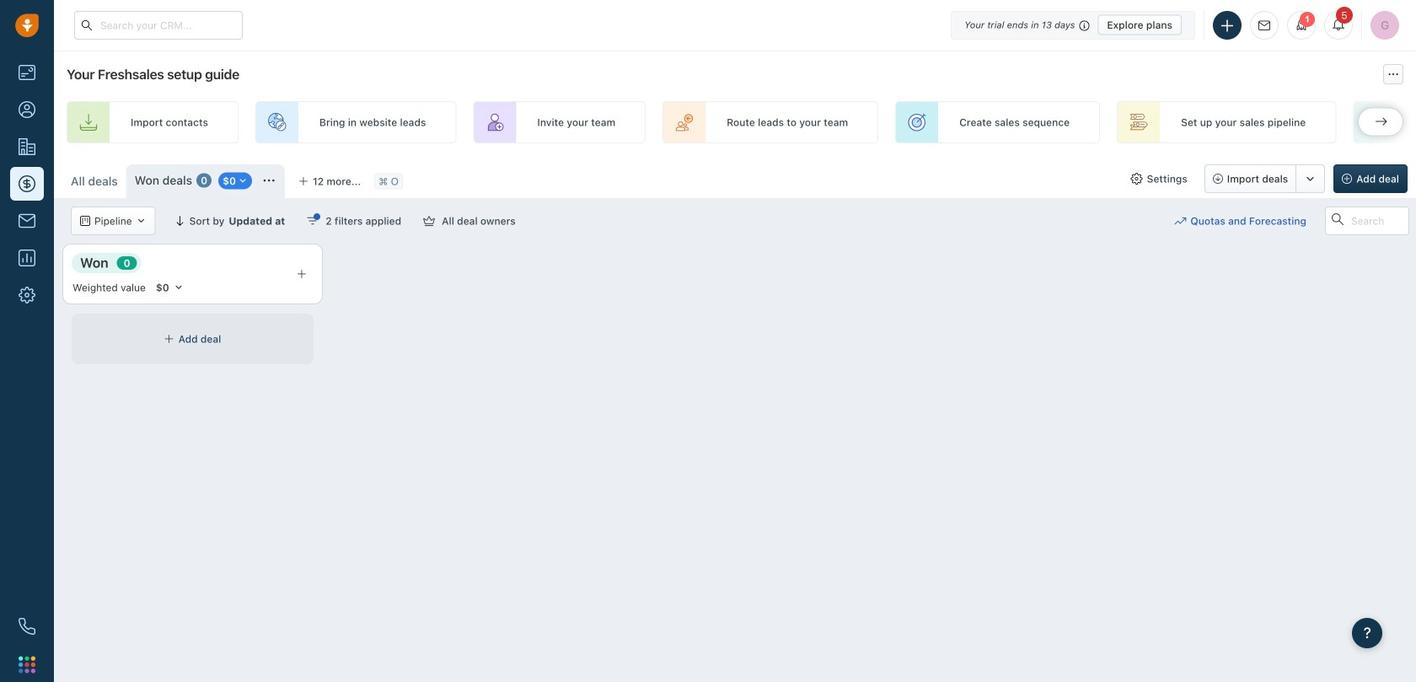 Task type: describe. For each thing, give the bounding box(es) containing it.
Search your CRM... text field
[[74, 11, 243, 40]]

freshworks switcher image
[[19, 656, 35, 673]]



Task type: locate. For each thing, give the bounding box(es) containing it.
phone element
[[10, 610, 44, 643]]

container_wx8msf4aqz5i3rn1 image
[[263, 175, 275, 186], [1175, 215, 1187, 227], [80, 216, 90, 226], [136, 216, 146, 226], [164, 334, 174, 344]]

group
[[1205, 164, 1326, 193]]

Search field
[[1326, 207, 1410, 235]]

container_wx8msf4aqz5i3rn1 image
[[1132, 173, 1143, 185], [238, 176, 248, 186], [307, 215, 319, 227], [424, 215, 435, 227]]

send email image
[[1259, 20, 1271, 31]]

phone image
[[19, 618, 35, 635]]



